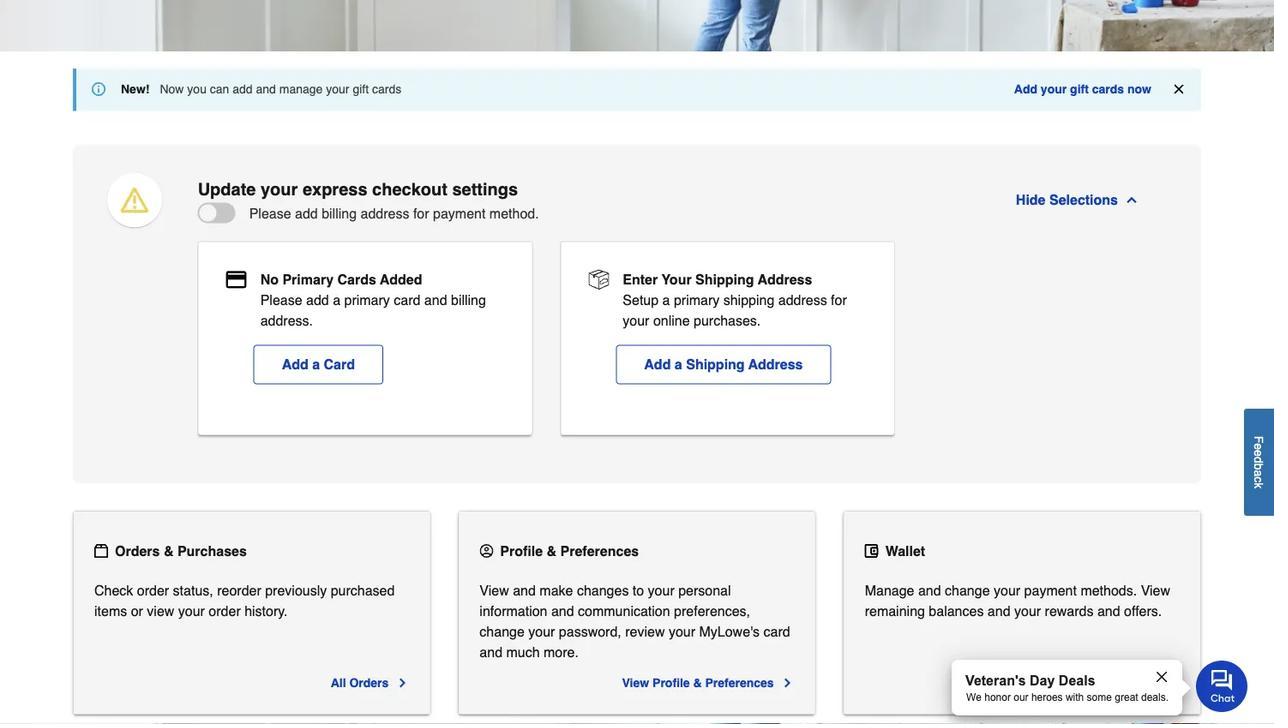 Task type: describe. For each thing, give the bounding box(es) containing it.
shipping
[[724, 292, 775, 308]]

we honor our heroes with some great deals.
[[967, 692, 1169, 704]]

2 e from the top
[[1253, 450, 1266, 457]]

add a shipping address
[[644, 357, 803, 373]]

view
[[147, 603, 174, 619]]

great
[[1115, 692, 1139, 704]]

a up k
[[1253, 470, 1266, 477]]

hide
[[1016, 192, 1046, 208]]

settings
[[452, 179, 518, 199]]

preferences,
[[674, 603, 751, 619]]

update your express checkout settings
[[198, 179, 518, 199]]

deals.
[[1142, 692, 1169, 704]]

some
[[1087, 692, 1112, 704]]

purchases
[[177, 543, 247, 559]]

add a card
[[282, 357, 355, 373]]

purchases.
[[694, 313, 761, 329]]

manage
[[865, 583, 915, 599]]

primary
[[283, 272, 334, 288]]

0 vertical spatial order
[[137, 583, 169, 599]]

all orders link
[[331, 673, 409, 694]]

d
[[1253, 457, 1266, 464]]

methods.
[[1081, 583, 1138, 599]]

2 gift from the left
[[1071, 82, 1089, 96]]

1 horizontal spatial order
[[209, 603, 241, 619]]

primary inside setup a primary shipping address for your online purchases.
[[674, 292, 720, 308]]

offers.
[[1125, 603, 1162, 619]]

add your gift cards now
[[1015, 82, 1152, 96]]

password,
[[559, 624, 622, 640]]

honor
[[985, 692, 1011, 704]]

now
[[1128, 82, 1152, 96]]

setup a primary shipping address for your online purchases.
[[623, 292, 847, 329]]

reorder
[[217, 583, 261, 599]]

billing inside the please add a primary card and billing address.
[[451, 292, 486, 308]]

setup
[[623, 292, 659, 308]]

please add billing address for payment method.
[[249, 205, 539, 221]]

f e e d b a c k
[[1253, 436, 1266, 489]]

chevron right image for manage and change your payment methods. view remaining balances and your rewards and offers.
[[1167, 677, 1180, 691]]

all orders
[[331, 677, 389, 691]]

make
[[540, 583, 573, 599]]

status,
[[173, 583, 213, 599]]

& for orders
[[164, 543, 174, 559]]

shipping image
[[589, 270, 609, 290]]

chevron up image
[[1125, 193, 1139, 207]]

add for add a card
[[282, 357, 309, 373]]

to
[[633, 583, 644, 599]]

changes
[[577, 583, 629, 599]]

c
[[1253, 477, 1266, 483]]

selections
[[1050, 192, 1119, 208]]

view for view and make changes to your personal information and communication preferences, change your password, review your mylowe's card and much more.
[[480, 583, 509, 599]]

orders inside all orders link
[[349, 677, 389, 691]]

checkout
[[372, 179, 448, 199]]

chevron right image for check order status, reorder previously purchased items or view your order history.
[[396, 677, 409, 691]]

no primary cards added
[[260, 272, 422, 288]]

shipping for a
[[686, 357, 745, 373]]

added
[[380, 272, 422, 288]]

view profile & preferences
[[622, 677, 774, 691]]

cards
[[338, 272, 376, 288]]

0 vertical spatial address
[[361, 205, 410, 221]]

personal
[[679, 583, 731, 599]]

address for add a shipping address
[[749, 357, 803, 373]]

for inside setup a primary shipping address for your online purchases.
[[831, 292, 847, 308]]

balances
[[929, 603, 984, 619]]

2 cards from the left
[[1093, 82, 1125, 96]]

more.
[[544, 645, 579, 660]]

1 gift from the left
[[353, 82, 369, 96]]

add for please add a primary card and billing address.
[[306, 292, 329, 308]]

view and make changes to your personal information and communication preferences, change your password, review your mylowe's card and much more.
[[480, 583, 791, 660]]

manage and change your payment methods. view remaining balances and your rewards and offers.
[[865, 583, 1171, 619]]

now
[[160, 82, 184, 96]]

profile & preferences
[[500, 543, 639, 559]]

change inside manage and change your payment methods. view remaining balances and your rewards and offers.
[[945, 583, 990, 599]]

0 vertical spatial for
[[413, 205, 429, 221]]

you
[[187, 82, 207, 96]]

0 vertical spatial profile
[[500, 543, 543, 559]]

all
[[331, 677, 346, 691]]

1 cards from the left
[[372, 82, 402, 96]]

enter your shipping address
[[623, 272, 813, 288]]

history.
[[245, 603, 288, 619]]

shipping for your
[[696, 272, 754, 288]]

your inside setup a primary shipping address for your online purchases.
[[623, 313, 650, 329]]

items
[[94, 603, 127, 619]]

card inside view and make changes to your personal information and communication preferences, change your password, review your mylowe's card and much more.
[[764, 624, 791, 640]]

our
[[1014, 692, 1029, 704]]

a inside the please add a primary card and billing address.
[[333, 292, 341, 308]]

check
[[94, 583, 133, 599]]

primary inside the please add a primary card and billing address.
[[344, 292, 390, 308]]

chevron right image for view and make changes to your personal information and communication preferences, change your password, review your mylowe's card and much more.
[[781, 677, 795, 691]]

hide selections button
[[988, 177, 1167, 223]]

credit card image
[[226, 270, 247, 290]]

view for view profile & preferences
[[622, 677, 649, 691]]

orders & purchases
[[115, 543, 247, 559]]

card
[[324, 357, 355, 373]]

new!
[[121, 82, 150, 96]]

hide selections
[[1016, 192, 1119, 208]]

deals
[[1059, 673, 1096, 689]]

view profile & preferences link
[[622, 673, 795, 694]]

we
[[967, 692, 982, 704]]

address.
[[260, 313, 313, 329]]

0 horizontal spatial billing
[[322, 205, 357, 221]]

a for add a shipping address
[[675, 357, 683, 373]]



Task type: locate. For each thing, give the bounding box(es) containing it.
gift right manage
[[353, 82, 369, 96]]

day
[[1030, 673, 1055, 689]]

0 vertical spatial preferences
[[561, 543, 639, 559]]

please inside the please add a primary card and billing address.
[[260, 292, 302, 308]]

k
[[1253, 483, 1266, 489]]

a down no primary cards added at the top of page
[[333, 292, 341, 308]]

payment
[[433, 205, 486, 221], [1025, 583, 1077, 599]]

a inside setup a primary shipping address for your online purchases.
[[663, 292, 670, 308]]

& up make
[[547, 543, 557, 559]]

orders
[[115, 543, 160, 559], [349, 677, 389, 691]]

1 vertical spatial preferences
[[706, 677, 774, 691]]

2 primary from the left
[[674, 292, 720, 308]]

update
[[198, 179, 256, 199]]

heroes
[[1032, 692, 1063, 704]]

0 vertical spatial address
[[758, 272, 813, 288]]

gift
[[353, 82, 369, 96], [1071, 82, 1089, 96]]

account circle image
[[480, 545, 493, 558]]

cards
[[372, 82, 402, 96], [1093, 82, 1125, 96]]

check order status, reorder previously purchased items or view your order history.
[[94, 583, 395, 619]]

b
[[1253, 464, 1266, 470]]

orders right all
[[349, 677, 389, 691]]

chat invite button image
[[1197, 660, 1249, 713]]

payment inside manage and change your payment methods. view remaining balances and your rewards and offers.
[[1025, 583, 1077, 599]]

add for add your gift cards now
[[1015, 82, 1038, 96]]

mylowe's
[[699, 624, 760, 640]]

0 vertical spatial billing
[[322, 205, 357, 221]]

&
[[164, 543, 174, 559], [547, 543, 557, 559], [694, 677, 702, 691]]

a inside button
[[675, 357, 683, 373]]

view down review
[[622, 677, 649, 691]]

gift left now at the right top of the page
[[1071, 82, 1089, 96]]

info image
[[92, 82, 106, 96]]

0 vertical spatial card
[[394, 292, 421, 308]]

previously
[[265, 583, 327, 599]]

1 horizontal spatial address
[[779, 292, 827, 308]]

remaining
[[865, 603, 925, 619]]

address right shipping
[[779, 292, 827, 308]]

manage
[[279, 82, 323, 96]]

a up "online" on the right top of the page
[[663, 292, 670, 308]]

order down reorder
[[209, 603, 241, 619]]

please
[[249, 205, 291, 221], [260, 292, 302, 308]]

2 horizontal spatial chevron right image
[[1167, 677, 1180, 691]]

view inside manage and change your payment methods. view remaining balances and your rewards and offers.
[[1141, 583, 1171, 599]]

f e e d b a c k button
[[1245, 409, 1275, 516]]

1 vertical spatial profile
[[653, 677, 690, 691]]

change up balances
[[945, 583, 990, 599]]

now you can add and manage your gift cards
[[160, 82, 402, 96]]

address for enter your shipping address
[[758, 272, 813, 288]]

1 vertical spatial payment
[[1025, 583, 1077, 599]]

0 horizontal spatial payment
[[433, 205, 486, 221]]

add inside the please add a primary card and billing address.
[[306, 292, 329, 308]]

1 horizontal spatial gift
[[1071, 82, 1089, 96]]

profile
[[500, 543, 543, 559], [653, 677, 690, 691]]

view wallet
[[1094, 677, 1160, 691]]

chevron right image
[[396, 677, 409, 691], [781, 677, 795, 691], [1167, 677, 1180, 691]]

add down primary
[[306, 292, 329, 308]]

add down express
[[295, 205, 318, 221]]

view up offers.
[[1141, 583, 1171, 599]]

please down update
[[249, 205, 291, 221]]

view wallet link
[[1094, 673, 1180, 694]]

1 vertical spatial change
[[480, 624, 525, 640]]

communication
[[578, 603, 670, 619]]

1 horizontal spatial &
[[547, 543, 557, 559]]

express
[[303, 179, 368, 199]]

wallet image
[[865, 545, 879, 558]]

add
[[1015, 82, 1038, 96], [282, 357, 309, 373], [644, 357, 671, 373]]

address down checkout
[[361, 205, 410, 221]]

address up shipping
[[758, 272, 813, 288]]

a down "online" on the right top of the page
[[675, 357, 683, 373]]

2 horizontal spatial &
[[694, 677, 702, 691]]

0 vertical spatial add
[[233, 82, 253, 96]]

0 horizontal spatial order
[[137, 583, 169, 599]]

card right mylowe's on the right
[[764, 624, 791, 640]]

address
[[758, 272, 813, 288], [749, 357, 803, 373]]

orders right order history image
[[115, 543, 160, 559]]

1 vertical spatial orders
[[349, 677, 389, 691]]

change
[[945, 583, 990, 599], [480, 624, 525, 640]]

0 horizontal spatial primary
[[344, 292, 390, 308]]

1 horizontal spatial payment
[[1025, 583, 1077, 599]]

with
[[1066, 692, 1084, 704]]

address down the purchases.
[[749, 357, 803, 373]]

1 primary from the left
[[344, 292, 390, 308]]

1 vertical spatial shipping
[[686, 357, 745, 373]]

1 vertical spatial address
[[749, 357, 803, 373]]

1 vertical spatial address
[[779, 292, 827, 308]]

order history image
[[94, 545, 108, 558]]

view inside view and make changes to your personal information and communication preferences, change your password, review your mylowe's card and much more.
[[480, 583, 509, 599]]

3 chevron right image from the left
[[1167, 677, 1180, 691]]

veteran's day deals
[[966, 673, 1096, 689]]

purchased
[[331, 583, 395, 599]]

0 horizontal spatial wallet
[[886, 543, 926, 559]]

and inside the please add a primary card and billing address.
[[424, 292, 447, 308]]

method.
[[490, 205, 539, 221]]

card down the added
[[394, 292, 421, 308]]

shipping down the purchases.
[[686, 357, 745, 373]]

wallet up deals.
[[1125, 677, 1160, 691]]

1 vertical spatial billing
[[451, 292, 486, 308]]

add your gift cards now link
[[1015, 81, 1152, 98]]

add a card button
[[254, 345, 383, 385]]

address
[[361, 205, 410, 221], [779, 292, 827, 308]]

1 horizontal spatial chevron right image
[[781, 677, 795, 691]]

0 vertical spatial shipping
[[696, 272, 754, 288]]

your
[[326, 82, 350, 96], [1041, 82, 1067, 96], [261, 179, 298, 199], [623, 313, 650, 329], [648, 583, 675, 599], [994, 583, 1021, 599], [178, 603, 205, 619], [1015, 603, 1041, 619], [529, 624, 555, 640], [669, 624, 696, 640]]

please for please add a primary card and billing address.
[[260, 292, 302, 308]]

1 horizontal spatial wallet
[[1125, 677, 1160, 691]]

primary down your
[[674, 292, 720, 308]]

change down information
[[480, 624, 525, 640]]

please add a primary card and billing address.
[[260, 292, 486, 329]]

payment up the rewards
[[1025, 583, 1077, 599]]

and
[[256, 82, 276, 96], [424, 292, 447, 308], [513, 583, 536, 599], [919, 583, 942, 599], [551, 603, 574, 619], [988, 603, 1011, 619], [1098, 603, 1121, 619], [480, 645, 503, 660]]

close image
[[1155, 671, 1169, 685]]

chevron right image inside view profile & preferences link
[[781, 677, 795, 691]]

preferences down mylowe's on the right
[[706, 677, 774, 691]]

0 horizontal spatial gift
[[353, 82, 369, 96]]

1 horizontal spatial change
[[945, 583, 990, 599]]

1 vertical spatial card
[[764, 624, 791, 640]]

add inside button
[[644, 357, 671, 373]]

1 vertical spatial order
[[209, 603, 241, 619]]

cards left now at the right top of the page
[[1093, 82, 1125, 96]]

0 horizontal spatial chevron right image
[[396, 677, 409, 691]]

0 horizontal spatial for
[[413, 205, 429, 221]]

add
[[233, 82, 253, 96], [295, 205, 318, 221], [306, 292, 329, 308]]

address inside button
[[749, 357, 803, 373]]

preferences
[[561, 543, 639, 559], [706, 677, 774, 691]]

0 horizontal spatial address
[[361, 205, 410, 221]]

a for setup a primary shipping address for your online purchases.
[[663, 292, 670, 308]]

0 horizontal spatial change
[[480, 624, 525, 640]]

0 vertical spatial orders
[[115, 543, 160, 559]]

can
[[210, 82, 229, 96]]

address inside setup a primary shipping address for your online purchases.
[[779, 292, 827, 308]]

1 vertical spatial add
[[295, 205, 318, 221]]

rewards
[[1045, 603, 1094, 619]]

review
[[625, 624, 665, 640]]

1 e from the top
[[1253, 444, 1266, 450]]

1 vertical spatial please
[[260, 292, 302, 308]]

enter
[[623, 272, 658, 288]]

view
[[480, 583, 509, 599], [1141, 583, 1171, 599], [622, 677, 649, 691], [1094, 677, 1121, 691]]

1 chevron right image from the left
[[396, 677, 409, 691]]

chevron right image inside all orders link
[[396, 677, 409, 691]]

profile right account circle icon
[[500, 543, 543, 559]]

add for add a shipping address
[[644, 357, 671, 373]]

primary
[[344, 292, 390, 308], [674, 292, 720, 308]]

preferences up changes
[[561, 543, 639, 559]]

no
[[260, 272, 279, 288]]

shipping up shipping
[[696, 272, 754, 288]]

chevron right image inside 'view wallet' link
[[1167, 677, 1180, 691]]

0 vertical spatial please
[[249, 205, 291, 221]]

0 horizontal spatial orders
[[115, 543, 160, 559]]

much
[[506, 645, 540, 660]]

e up "d"
[[1253, 444, 1266, 450]]

billing
[[322, 205, 357, 221], [451, 292, 486, 308]]

0 horizontal spatial card
[[394, 292, 421, 308]]

card
[[394, 292, 421, 308], [764, 624, 791, 640]]

1 horizontal spatial billing
[[451, 292, 486, 308]]

1 horizontal spatial add
[[644, 357, 671, 373]]

payment down settings
[[433, 205, 486, 221]]

1 horizontal spatial preferences
[[706, 677, 774, 691]]

view for view wallet
[[1094, 677, 1121, 691]]

0 vertical spatial payment
[[433, 205, 486, 221]]

0 horizontal spatial profile
[[500, 543, 543, 559]]

wallet right wallet image
[[886, 543, 926, 559]]

& for profile
[[547, 543, 557, 559]]

view up some
[[1094, 677, 1121, 691]]

change inside view and make changes to your personal information and communication preferences, change your password, review your mylowe's card and much more.
[[480, 624, 525, 640]]

order
[[137, 583, 169, 599], [209, 603, 241, 619]]

1 horizontal spatial primary
[[674, 292, 720, 308]]

1 horizontal spatial card
[[764, 624, 791, 640]]

your
[[662, 272, 692, 288]]

online
[[654, 313, 690, 329]]

2 chevron right image from the left
[[781, 677, 795, 691]]

your inside check order status, reorder previously purchased items or view your order history.
[[178, 603, 205, 619]]

1 horizontal spatial orders
[[349, 677, 389, 691]]

1 horizontal spatial profile
[[653, 677, 690, 691]]

2 horizontal spatial add
[[1015, 82, 1038, 96]]

0 horizontal spatial add
[[282, 357, 309, 373]]

add right can
[[233, 82, 253, 96]]

1 vertical spatial for
[[831, 292, 847, 308]]

please up address.
[[260, 292, 302, 308]]

add inside button
[[282, 357, 309, 373]]

cards right manage
[[372, 82, 402, 96]]

information
[[480, 603, 548, 619]]

& down mylowe's on the right
[[694, 677, 702, 691]]

a left card
[[312, 357, 320, 373]]

0 horizontal spatial preferences
[[561, 543, 639, 559]]

or
[[131, 603, 143, 619]]

2 vertical spatial add
[[306, 292, 329, 308]]

e
[[1253, 444, 1266, 450], [1253, 450, 1266, 457]]

veteran's
[[966, 673, 1026, 689]]

add for please add billing address for payment method.
[[295, 205, 318, 221]]

& left purchases
[[164, 543, 174, 559]]

shipping inside button
[[686, 357, 745, 373]]

0 vertical spatial wallet
[[886, 543, 926, 559]]

0 horizontal spatial &
[[164, 543, 174, 559]]

a
[[333, 292, 341, 308], [663, 292, 670, 308], [312, 357, 320, 373], [675, 357, 683, 373], [1253, 470, 1266, 477]]

1 horizontal spatial for
[[831, 292, 847, 308]]

primary down cards
[[344, 292, 390, 308]]

add a shipping address button
[[616, 345, 832, 385]]

0 vertical spatial change
[[945, 583, 990, 599]]

order up view
[[137, 583, 169, 599]]

1 horizontal spatial cards
[[1093, 82, 1125, 96]]

0 horizontal spatial cards
[[372, 82, 402, 96]]

a for add a card
[[312, 357, 320, 373]]

1 vertical spatial wallet
[[1125, 677, 1160, 691]]

profile down review
[[653, 677, 690, 691]]

f
[[1253, 436, 1266, 444]]

please for please add billing address for payment method.
[[249, 205, 291, 221]]

card inside the please add a primary card and billing address.
[[394, 292, 421, 308]]

e up b
[[1253, 450, 1266, 457]]

view up information
[[480, 583, 509, 599]]



Task type: vqa. For each thing, say whether or not it's contained in the screenshot.
Pros
no



